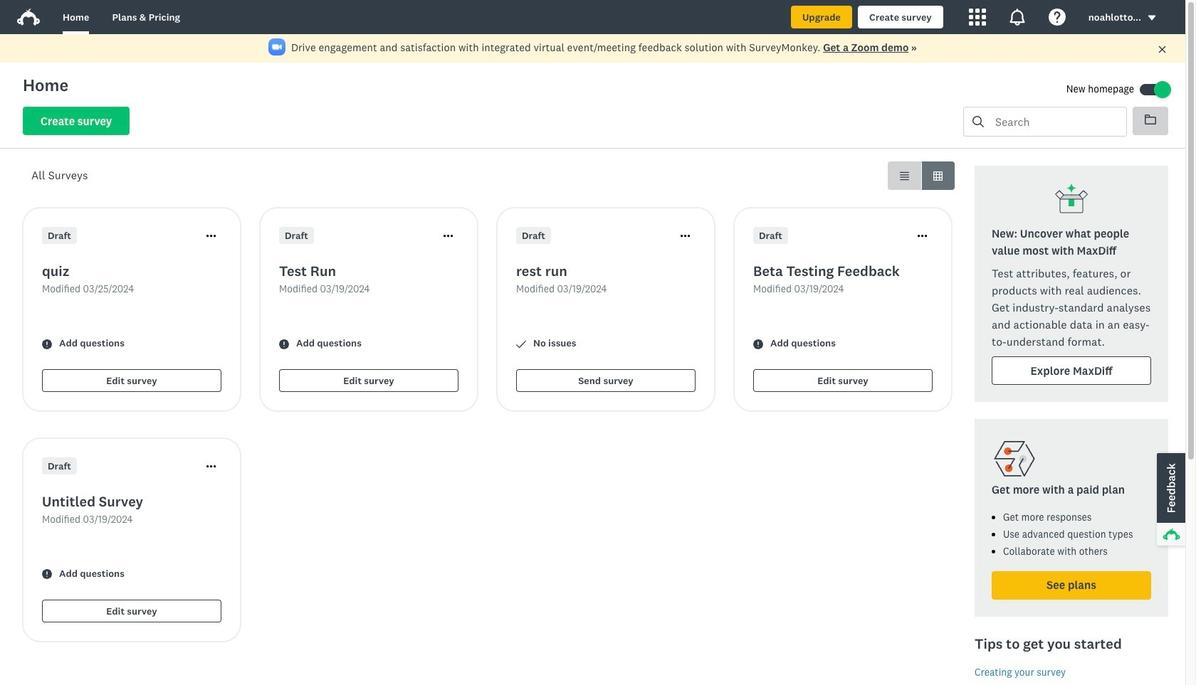 Task type: describe. For each thing, give the bounding box(es) containing it.
1 warning image from the left
[[42, 339, 52, 349]]

search image
[[973, 116, 984, 127]]

1 brand logo image from the top
[[17, 6, 40, 28]]

no issues image
[[516, 339, 526, 349]]

help icon image
[[1049, 9, 1066, 26]]

search image
[[973, 116, 984, 127]]

max diff icon image
[[1055, 183, 1089, 217]]



Task type: locate. For each thing, give the bounding box(es) containing it.
folders image
[[1145, 114, 1157, 125], [1145, 115, 1157, 125]]

notification center icon image
[[1009, 9, 1026, 26]]

0 vertical spatial warning image
[[754, 339, 764, 349]]

warning image
[[42, 339, 52, 349], [279, 339, 289, 349]]

1 horizontal spatial warning image
[[279, 339, 289, 349]]

1 folders image from the top
[[1145, 114, 1157, 125]]

0 horizontal spatial warning image
[[42, 339, 52, 349]]

2 brand logo image from the top
[[17, 9, 40, 26]]

brand logo image
[[17, 6, 40, 28], [17, 9, 40, 26]]

response based pricing icon image
[[992, 437, 1038, 482]]

x image
[[1158, 45, 1167, 54]]

warning image
[[754, 339, 764, 349], [42, 570, 52, 580]]

0 horizontal spatial warning image
[[42, 570, 52, 580]]

1 horizontal spatial warning image
[[754, 339, 764, 349]]

2 folders image from the top
[[1145, 115, 1157, 125]]

products icon image
[[969, 9, 986, 26], [969, 9, 986, 26]]

Search text field
[[984, 108, 1127, 136]]

2 warning image from the left
[[279, 339, 289, 349]]

group
[[888, 162, 955, 190]]

1 vertical spatial warning image
[[42, 570, 52, 580]]

dropdown arrow icon image
[[1147, 13, 1157, 23], [1149, 15, 1156, 20]]



Task type: vqa. For each thing, say whether or not it's contained in the screenshot.
Hover for help content icon to the top
no



